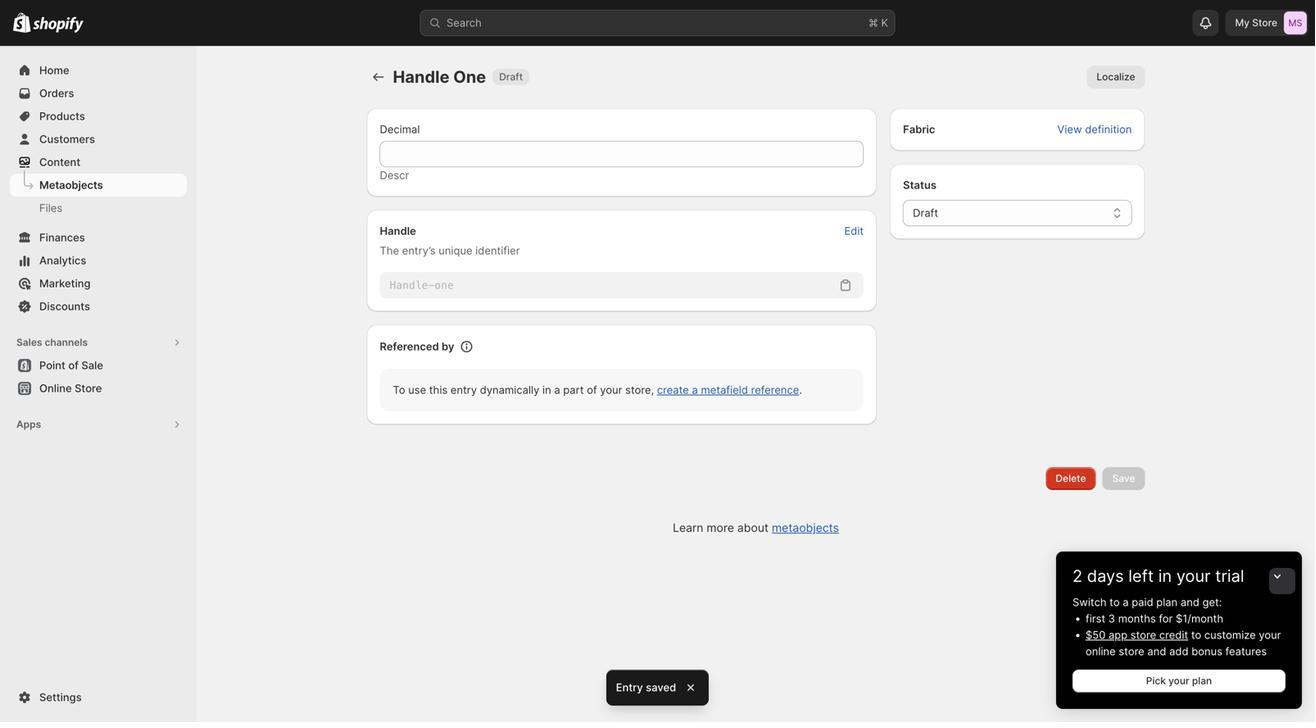Task type: describe. For each thing, give the bounding box(es) containing it.
save button
[[1103, 467, 1146, 490]]

definition
[[1086, 123, 1133, 136]]

referenced
[[380, 340, 439, 353]]

pick your plan
[[1147, 675, 1213, 687]]

unique
[[439, 244, 473, 257]]

fabric
[[904, 123, 936, 136]]

add
[[1170, 645, 1189, 658]]

days
[[1088, 566, 1124, 586]]

decimal
[[380, 123, 420, 136]]

reference
[[751, 384, 800, 396]]

point of sale button
[[0, 354, 197, 377]]

store inside to customize your online store and add bonus features
[[1119, 645, 1145, 658]]

finances
[[39, 231, 85, 244]]

your inside dropdown button
[[1177, 566, 1211, 586]]

0 horizontal spatial to
[[1110, 596, 1120, 609]]

content
[[39, 156, 80, 168]]

1 vertical spatial of
[[587, 384, 597, 396]]

my
[[1236, 17, 1250, 29]]

one
[[454, 67, 486, 87]]

point
[[39, 359, 65, 372]]

localize link
[[1087, 66, 1146, 89]]

and for store
[[1148, 645, 1167, 658]]

create a metafield reference link
[[657, 384, 800, 396]]

online
[[39, 382, 72, 395]]

handle one
[[393, 67, 486, 87]]

3
[[1109, 612, 1116, 625]]

0 horizontal spatial a
[[555, 384, 561, 396]]

0 vertical spatial in
[[543, 384, 552, 396]]

metaobjects
[[772, 521, 839, 535]]

draft for handle one
[[499, 71, 523, 83]]

sale
[[81, 359, 103, 372]]

online store button
[[0, 377, 197, 400]]

metaobjects link
[[772, 521, 839, 535]]

handle for handle one
[[393, 67, 450, 87]]

my store
[[1236, 17, 1278, 29]]

about
[[738, 521, 769, 535]]

learn more about metaobjects
[[673, 521, 839, 535]]

features
[[1226, 645, 1268, 658]]

sales
[[16, 337, 42, 348]]

marketing link
[[10, 272, 187, 295]]

content link
[[10, 151, 187, 174]]

point of sale link
[[10, 354, 187, 377]]

get:
[[1203, 596, 1223, 609]]

draft for status
[[913, 207, 939, 219]]

channels
[[45, 337, 88, 348]]

apps button
[[10, 413, 187, 436]]

metafield
[[701, 384, 748, 396]]

descr
[[380, 169, 409, 182]]

the
[[380, 244, 399, 257]]

entry's
[[402, 244, 436, 257]]

$50 app store credit link
[[1086, 629, 1189, 642]]

online
[[1086, 645, 1116, 658]]

left
[[1129, 566, 1154, 586]]

identifier
[[476, 244, 520, 257]]

delete button
[[1046, 467, 1097, 490]]

in inside dropdown button
[[1159, 566, 1172, 586]]

2 days left in your trial
[[1073, 566, 1245, 586]]

part
[[564, 384, 584, 396]]

switch to a paid plan and get:
[[1073, 596, 1223, 609]]

entry
[[616, 681, 643, 694]]

for
[[1160, 612, 1173, 625]]

learn
[[673, 521, 704, 535]]

status
[[904, 179, 937, 191]]

switch
[[1073, 596, 1107, 609]]

⌘ k
[[869, 16, 889, 29]]

$50
[[1086, 629, 1106, 642]]

first 3 months for $1/month
[[1086, 612, 1224, 625]]

analytics
[[39, 254, 86, 267]]

app
[[1109, 629, 1128, 642]]

orders link
[[10, 82, 187, 105]]

$1/month
[[1176, 612, 1224, 625]]

entry saved
[[616, 681, 677, 694]]

your right pick
[[1169, 675, 1190, 687]]



Task type: vqa. For each thing, say whether or not it's contained in the screenshot.
fifth Shopify from the top
no



Task type: locate. For each thing, give the bounding box(es) containing it.
store
[[1253, 17, 1278, 29], [75, 382, 102, 395]]

.
[[800, 384, 803, 396]]

handle for handle the entry's unique identifier
[[380, 225, 416, 237]]

shopify image
[[33, 17, 84, 33]]

files link
[[10, 197, 187, 220]]

saved
[[646, 681, 677, 694]]

1 horizontal spatial and
[[1181, 596, 1200, 609]]

0 vertical spatial store
[[1253, 17, 1278, 29]]

marketing
[[39, 277, 91, 290]]

your up the get:
[[1177, 566, 1211, 586]]

metaobjects
[[39, 179, 103, 191]]

in left part in the bottom left of the page
[[543, 384, 552, 396]]

your inside to customize your online store and add bonus features
[[1260, 629, 1282, 642]]

store right my
[[1253, 17, 1278, 29]]

sales channels button
[[10, 331, 187, 354]]

credit
[[1160, 629, 1189, 642]]

to use this entry dynamically in a part of your store, create a metafield reference .
[[393, 384, 803, 396]]

trial
[[1216, 566, 1245, 586]]

0 vertical spatial and
[[1181, 596, 1200, 609]]

dynamically
[[480, 384, 540, 396]]

and for plan
[[1181, 596, 1200, 609]]

settings link
[[10, 686, 187, 709]]

1 vertical spatial handle
[[380, 225, 416, 237]]

⌘
[[869, 16, 879, 29]]

store for my store
[[1253, 17, 1278, 29]]

and up $1/month
[[1181, 596, 1200, 609]]

draft
[[499, 71, 523, 83], [913, 207, 939, 219]]

handle up the
[[380, 225, 416, 237]]

customize
[[1205, 629, 1257, 642]]

pick
[[1147, 675, 1167, 687]]

store for online store
[[75, 382, 102, 395]]

your
[[600, 384, 623, 396], [1177, 566, 1211, 586], [1260, 629, 1282, 642], [1169, 675, 1190, 687]]

and left add
[[1148, 645, 1167, 658]]

in
[[543, 384, 552, 396], [1159, 566, 1172, 586]]

handle inside handle the entry's unique identifier
[[380, 225, 416, 237]]

1 vertical spatial to
[[1192, 629, 1202, 642]]

of right part in the bottom left of the page
[[587, 384, 597, 396]]

plan up 'for'
[[1157, 596, 1178, 609]]

point of sale
[[39, 359, 103, 372]]

1 horizontal spatial in
[[1159, 566, 1172, 586]]

months
[[1119, 612, 1157, 625]]

edit button
[[835, 220, 874, 243]]

to
[[393, 384, 405, 396]]

shopify image
[[13, 13, 31, 33]]

2 days left in your trial button
[[1057, 552, 1303, 586]]

home
[[39, 64, 69, 77]]

0 horizontal spatial of
[[68, 359, 79, 372]]

my store image
[[1285, 11, 1308, 34]]

bonus
[[1192, 645, 1223, 658]]

plan down bonus
[[1193, 675, 1213, 687]]

2 horizontal spatial a
[[1123, 596, 1129, 609]]

search
[[447, 16, 482, 29]]

view definition link
[[1048, 118, 1142, 141]]

draft down status
[[913, 207, 939, 219]]

edit
[[845, 225, 864, 237]]

use
[[408, 384, 426, 396]]

files
[[39, 202, 62, 214]]

a left "paid"
[[1123, 596, 1129, 609]]

$50 app store credit
[[1086, 629, 1189, 642]]

by
[[442, 340, 455, 353]]

discounts link
[[10, 295, 187, 318]]

home link
[[10, 59, 187, 82]]

1 horizontal spatial draft
[[913, 207, 939, 219]]

0 horizontal spatial and
[[1148, 645, 1167, 658]]

referenced by
[[380, 340, 455, 353]]

2 days left in your trial element
[[1057, 594, 1303, 709]]

None text field
[[380, 272, 835, 298]]

online store link
[[10, 377, 187, 400]]

0 vertical spatial of
[[68, 359, 79, 372]]

None text field
[[380, 141, 864, 167]]

to
[[1110, 596, 1120, 609], [1192, 629, 1202, 642]]

handle left one
[[393, 67, 450, 87]]

a right "create" at the bottom of the page
[[692, 384, 698, 396]]

1 horizontal spatial a
[[692, 384, 698, 396]]

a left part in the bottom left of the page
[[555, 384, 561, 396]]

of left sale
[[68, 359, 79, 372]]

orders
[[39, 87, 74, 100]]

store,
[[626, 384, 654, 396]]

0 vertical spatial draft
[[499, 71, 523, 83]]

1 horizontal spatial of
[[587, 384, 597, 396]]

create
[[657, 384, 689, 396]]

1 vertical spatial store
[[75, 382, 102, 395]]

a
[[555, 384, 561, 396], [692, 384, 698, 396], [1123, 596, 1129, 609]]

settings
[[39, 691, 82, 704]]

0 vertical spatial handle
[[393, 67, 450, 87]]

of inside button
[[68, 359, 79, 372]]

sales channels
[[16, 337, 88, 348]]

0 vertical spatial store
[[1131, 629, 1157, 642]]

0 horizontal spatial in
[[543, 384, 552, 396]]

store down $50 app store credit "link"
[[1119, 645, 1145, 658]]

0 vertical spatial plan
[[1157, 596, 1178, 609]]

products
[[39, 110, 85, 123]]

0 horizontal spatial plan
[[1157, 596, 1178, 609]]

1 vertical spatial and
[[1148, 645, 1167, 658]]

1 vertical spatial in
[[1159, 566, 1172, 586]]

entry
[[451, 384, 477, 396]]

and inside to customize your online store and add bonus features
[[1148, 645, 1167, 658]]

paid
[[1132, 596, 1154, 609]]

in right the left in the bottom right of the page
[[1159, 566, 1172, 586]]

0 horizontal spatial store
[[75, 382, 102, 395]]

more
[[707, 521, 735, 535]]

customers link
[[10, 128, 187, 151]]

customers
[[39, 133, 95, 146]]

of
[[68, 359, 79, 372], [587, 384, 597, 396]]

1 vertical spatial store
[[1119, 645, 1145, 658]]

store inside button
[[75, 382, 102, 395]]

k
[[882, 16, 889, 29]]

1 horizontal spatial plan
[[1193, 675, 1213, 687]]

products link
[[10, 105, 187, 128]]

0 horizontal spatial draft
[[499, 71, 523, 83]]

1 horizontal spatial to
[[1192, 629, 1202, 642]]

delete
[[1056, 473, 1087, 485]]

to customize your online store and add bonus features
[[1086, 629, 1282, 658]]

1 vertical spatial plan
[[1193, 675, 1213, 687]]

your left store,
[[600, 384, 623, 396]]

first
[[1086, 612, 1106, 625]]

pick your plan link
[[1073, 670, 1286, 693]]

view definition
[[1058, 123, 1133, 136]]

handle
[[393, 67, 450, 87], [380, 225, 416, 237]]

your up 'features'
[[1260, 629, 1282, 642]]

finances link
[[10, 226, 187, 249]]

to up 3
[[1110, 596, 1120, 609]]

1 horizontal spatial store
[[1253, 17, 1278, 29]]

1 vertical spatial draft
[[913, 207, 939, 219]]

to inside to customize your online store and add bonus features
[[1192, 629, 1202, 642]]

view
[[1058, 123, 1083, 136]]

online store
[[39, 382, 102, 395]]

draft right one
[[499, 71, 523, 83]]

save
[[1113, 473, 1136, 485]]

handle the entry's unique identifier
[[380, 225, 520, 257]]

0 vertical spatial to
[[1110, 596, 1120, 609]]

analytics link
[[10, 249, 187, 272]]

store down the months
[[1131, 629, 1157, 642]]

metaobjects link
[[10, 174, 187, 197]]

to down $1/month
[[1192, 629, 1202, 642]]

discounts
[[39, 300, 90, 313]]

store down sale
[[75, 382, 102, 395]]

2
[[1073, 566, 1083, 586]]



